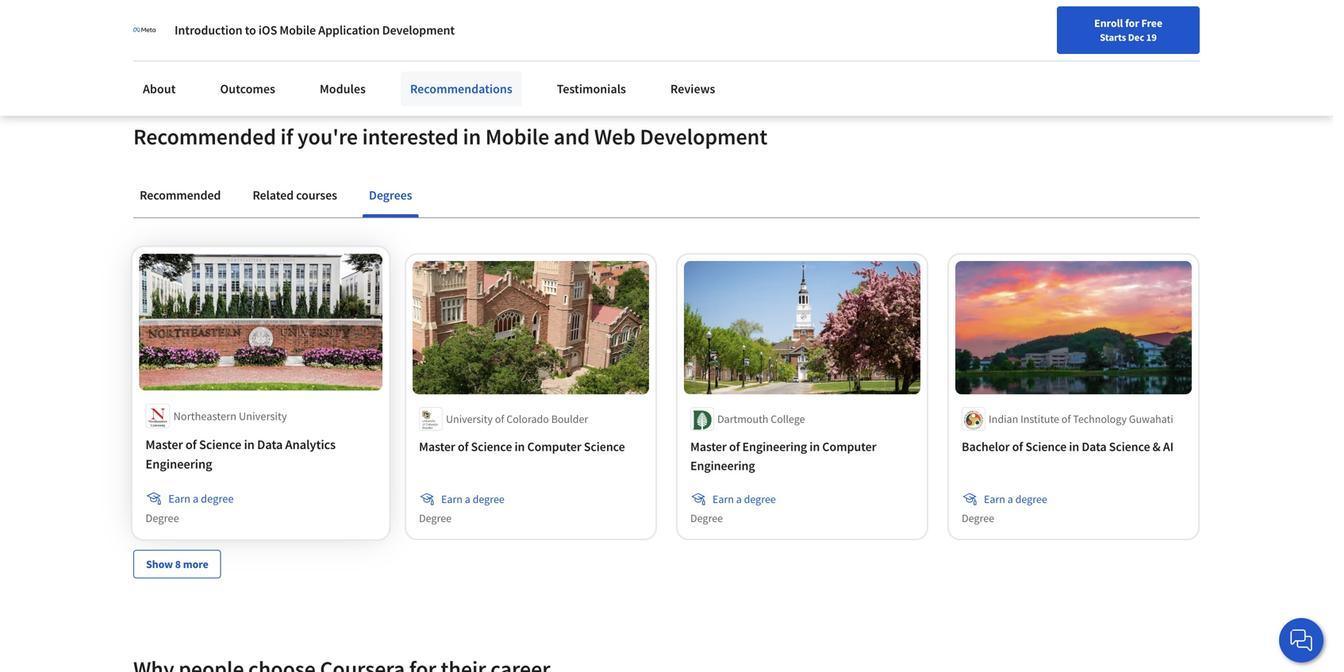 Task type: vqa. For each thing, say whether or not it's contained in the screenshot.
Mobile
yes



Task type: locate. For each thing, give the bounding box(es) containing it.
0 horizontal spatial master
[[146, 437, 183, 453]]

1 horizontal spatial development
[[640, 123, 768, 151]]

in for master of engineering in computer engineering
[[810, 439, 820, 455]]

data left the analytics
[[257, 437, 283, 453]]

science down institute at the bottom
[[1026, 439, 1067, 455]]

in inside master of engineering in computer engineering
[[810, 439, 820, 455]]

1 horizontal spatial master
[[419, 439, 455, 455]]

indian institute of technology guwahati
[[989, 412, 1174, 426]]

1 a from the left
[[193, 492, 199, 506]]

a for bachelor of science in data science & ai
[[1008, 492, 1014, 506]]

dec
[[1129, 31, 1145, 44]]

of left colorado
[[495, 412, 504, 426]]

degree for master of science in computer science
[[473, 492, 505, 506]]

recommendations link
[[401, 71, 522, 106]]

data down "technology"
[[1082, 439, 1107, 455]]

1 earn a degree from the left
[[168, 492, 234, 506]]

science down northeastern university
[[199, 437, 242, 453]]

meta image
[[133, 19, 156, 41]]

1 earn from the left
[[168, 492, 191, 506]]

english
[[1029, 18, 1068, 34]]

data
[[257, 437, 283, 453], [1082, 439, 1107, 455]]

2 a from the left
[[465, 492, 471, 506]]

reviews link
[[661, 71, 725, 106]]

bachelor of science in data science & ai link
[[962, 437, 1186, 456]]

degree for master of engineering in computer engineering
[[691, 511, 723, 525]]

university up master of science in data analytics engineering link at the left bottom
[[239, 409, 287, 424]]

earn
[[168, 492, 191, 506], [441, 492, 463, 506], [713, 492, 734, 506], [984, 492, 1006, 506]]

4 earn from the left
[[984, 492, 1006, 506]]

&
[[1153, 439, 1161, 455]]

1 vertical spatial development
[[640, 123, 768, 151]]

4 a from the left
[[1008, 492, 1014, 506]]

a for master of science in computer science
[[465, 492, 471, 506]]

about
[[143, 81, 176, 97]]

earn a degree down master of science in data analytics engineering
[[168, 492, 234, 506]]

degree
[[201, 492, 234, 506], [473, 492, 505, 506], [744, 492, 776, 506], [1016, 492, 1048, 506]]

degree down master of science in computer science
[[473, 492, 505, 506]]

earn a degree for master of engineering in computer engineering
[[713, 492, 776, 506]]

master
[[146, 437, 183, 453], [419, 439, 455, 455], [691, 439, 727, 455]]

courses
[[296, 188, 337, 203]]

chat with us image
[[1289, 628, 1315, 653]]

1 horizontal spatial data
[[1082, 439, 1107, 455]]

dartmouth college
[[718, 412, 805, 426]]

of inside master of engineering in computer engineering
[[729, 439, 740, 455]]

computer
[[527, 439, 582, 455], [823, 439, 877, 455]]

dartmouth
[[718, 412, 769, 426]]

0 horizontal spatial data
[[257, 437, 283, 453]]

ai
[[1164, 439, 1174, 455]]

engineering down dartmouth
[[691, 458, 755, 474]]

of down northeastern
[[186, 437, 197, 453]]

engineering down northeastern
[[146, 456, 212, 473]]

testimonials link
[[548, 71, 636, 106]]

a down bachelor
[[1008, 492, 1014, 506]]

science down university of colorado boulder
[[471, 439, 512, 455]]

0 vertical spatial mobile
[[280, 22, 316, 38]]

3 earn a degree from the left
[[713, 492, 776, 506]]

mobile right •
[[280, 22, 316, 38]]

degree down bachelor of science in data science & ai
[[1016, 492, 1048, 506]]

development
[[382, 22, 455, 38], [640, 123, 768, 151]]

university left colorado
[[446, 412, 493, 426]]

about link
[[133, 71, 185, 106]]

master inside master of engineering in computer engineering
[[691, 439, 727, 455]]

0 horizontal spatial mobile
[[280, 22, 316, 38]]

0 vertical spatial recommended
[[133, 123, 276, 151]]

3 a from the left
[[736, 492, 742, 506]]

application
[[318, 22, 380, 38]]

4 earn a degree from the left
[[984, 492, 1048, 506]]

of down university of colorado boulder
[[458, 439, 469, 455]]

master for analytics
[[146, 437, 183, 453]]

of down indian
[[1013, 439, 1023, 455]]

degrees
[[369, 188, 412, 203]]

computer inside master of engineering in computer engineering
[[823, 439, 877, 455]]

science down boulder
[[584, 439, 625, 455]]

recommended for recommended
[[140, 188, 221, 203]]

earn for master of science in computer science
[[441, 492, 463, 506]]

show
[[146, 557, 173, 571]]

data inside master of science in data analytics engineering
[[257, 437, 283, 453]]

earn a degree down master of science in computer science
[[441, 492, 505, 506]]

earn a degree down bachelor
[[984, 492, 1048, 506]]

mobile left and
[[486, 123, 549, 151]]

a down master of engineering in computer engineering
[[736, 492, 742, 506]]

ios
[[259, 22, 277, 38]]

master of science in computer science
[[419, 439, 625, 455]]

earn for bachelor of science in data science & ai
[[984, 492, 1006, 506]]

reviews
[[671, 81, 716, 97]]

engineering
[[743, 439, 807, 455], [146, 456, 212, 473], [691, 458, 755, 474]]

mobile
[[280, 22, 316, 38], [486, 123, 549, 151]]

earn a degree
[[168, 492, 234, 506], [441, 492, 505, 506], [713, 492, 776, 506], [984, 492, 1048, 506]]

science inside master of science in data analytics engineering
[[199, 437, 242, 453]]

degree down master of science in data analytics engineering
[[201, 492, 234, 506]]

degree for master of science in data analytics engineering
[[146, 511, 179, 526]]

of
[[495, 412, 504, 426], [1062, 412, 1071, 426], [186, 437, 197, 453], [458, 439, 469, 455], [729, 439, 740, 455], [1013, 439, 1023, 455]]

in
[[463, 123, 481, 151], [244, 437, 255, 453], [515, 439, 525, 455], [810, 439, 820, 455], [1069, 439, 1080, 455]]

a
[[193, 492, 199, 506], [465, 492, 471, 506], [736, 492, 742, 506], [1008, 492, 1014, 506]]

3 earn from the left
[[713, 492, 734, 506]]

minutes
[[294, 18, 337, 34]]

2 earn a degree from the left
[[441, 492, 505, 506]]

collection element
[[124, 218, 1210, 604]]

recommendations
[[410, 81, 513, 97]]

1 degree from the left
[[201, 492, 234, 506]]

testimonials
[[557, 81, 626, 97]]

1 horizontal spatial mobile
[[486, 123, 549, 151]]

master inside master of science in data analytics engineering
[[146, 437, 183, 453]]

degree
[[419, 511, 452, 525], [691, 511, 723, 525], [962, 511, 995, 525], [146, 511, 179, 526]]

None search field
[[226, 10, 607, 42]]

2 computer from the left
[[823, 439, 877, 455]]

science for bachelor of science in data science & ai
[[1026, 439, 1067, 455]]

computer for science
[[527, 439, 582, 455]]

a down master of science in computer science
[[465, 492, 471, 506]]

northeastern university
[[173, 409, 287, 424]]

university
[[239, 409, 287, 424], [446, 412, 493, 426]]

recommended
[[133, 123, 276, 151], [140, 188, 221, 203]]

to
[[245, 22, 256, 38]]

university of colorado boulder
[[446, 412, 588, 426]]

you're
[[298, 123, 358, 151]]

science for master of science in computer science
[[471, 439, 512, 455]]

earn a degree for master of science in computer science
[[441, 492, 505, 506]]

a down master of science in data analytics engineering
[[193, 492, 199, 506]]

0 vertical spatial development
[[382, 22, 455, 38]]

free
[[1142, 16, 1163, 30]]

8
[[175, 557, 181, 571]]

1 vertical spatial mobile
[[486, 123, 549, 151]]

master of engineering in computer engineering link
[[691, 437, 914, 475]]

indian
[[989, 412, 1019, 426]]

science
[[199, 437, 242, 453], [471, 439, 512, 455], [584, 439, 625, 455], [1026, 439, 1067, 455], [1109, 439, 1151, 455]]

earn a degree down master of engineering in computer engineering
[[713, 492, 776, 506]]

development down reviews "link"
[[640, 123, 768, 151]]

of for master of engineering in computer engineering
[[729, 439, 740, 455]]

development right application
[[382, 22, 455, 38]]

4 degree from the left
[[1016, 492, 1048, 506]]

degree down master of engineering in computer engineering
[[744, 492, 776, 506]]

master of engineering in computer engineering
[[691, 439, 877, 474]]

recommended button
[[133, 176, 227, 214]]

2 degree from the left
[[473, 492, 505, 506]]

recommended inside recommended button
[[140, 188, 221, 203]]

19
[[1147, 31, 1157, 44]]

1 computer from the left
[[527, 439, 582, 455]]

related
[[253, 188, 294, 203]]

of for master of science in computer science
[[458, 439, 469, 455]]

master for engineering
[[691, 439, 727, 455]]

of down dartmouth
[[729, 439, 740, 455]]

2 earn from the left
[[441, 492, 463, 506]]

2 horizontal spatial master
[[691, 439, 727, 455]]

1 horizontal spatial computer
[[823, 439, 877, 455]]

1 vertical spatial recommended
[[140, 188, 221, 203]]

master of science in computer science link
[[419, 437, 643, 456]]

in inside master of science in data analytics engineering
[[244, 437, 255, 453]]

of for master of science in data analytics engineering
[[186, 437, 197, 453]]

bachelor
[[962, 439, 1010, 455]]

3 degree from the left
[[744, 492, 776, 506]]

of inside master of science in data analytics engineering
[[186, 437, 197, 453]]

technology
[[1073, 412, 1127, 426]]

0 horizontal spatial computer
[[527, 439, 582, 455]]



Task type: describe. For each thing, give the bounding box(es) containing it.
10
[[278, 18, 291, 34]]

for
[[1126, 16, 1140, 30]]

earn a degree for master of science in data analytics engineering
[[168, 492, 234, 506]]

master of science in data analytics engineering
[[146, 437, 336, 473]]

show 8 more
[[146, 557, 208, 571]]

recommended if you're interested in mobile and web development
[[133, 123, 768, 151]]

a for master of engineering in computer engineering
[[736, 492, 742, 506]]

0 horizontal spatial development
[[382, 22, 455, 38]]

engineering down college
[[743, 439, 807, 455]]

english button
[[1000, 0, 1096, 52]]

outcomes
[[220, 81, 275, 97]]

earn for master of engineering in computer engineering
[[713, 492, 734, 506]]

engineering inside master of science in data analytics engineering
[[146, 456, 212, 473]]

modules link
[[310, 71, 375, 106]]

starts
[[1100, 31, 1127, 44]]

more
[[183, 557, 208, 571]]

of right institute at the bottom
[[1062, 412, 1071, 426]]

master for science
[[419, 439, 455, 455]]

degree for bachelor of science in data science & ai
[[1016, 492, 1048, 506]]

colorado
[[507, 412, 549, 426]]

introduction to ios mobile application development
[[175, 22, 455, 38]]

science for master of science in data analytics engineering
[[199, 437, 242, 453]]

computer for engineering
[[823, 439, 877, 455]]

modules
[[320, 81, 366, 97]]

a for master of science in data analytics engineering
[[193, 492, 199, 506]]

enroll for free starts dec 19
[[1095, 16, 1163, 44]]

recommendation tabs tab list
[[133, 176, 1200, 218]]

show 8 more button
[[133, 550, 221, 579]]

college
[[771, 412, 805, 426]]

analytics
[[285, 437, 336, 453]]

•
[[268, 18, 272, 34]]

degree for master of science in computer science
[[419, 511, 452, 525]]

in for bachelor of science in data science & ai
[[1069, 439, 1080, 455]]

boulder
[[551, 412, 588, 426]]

learning
[[218, 18, 262, 34]]

web
[[594, 123, 636, 151]]

science left the &
[[1109, 439, 1151, 455]]

show notifications image
[[1119, 20, 1138, 39]]

guwahati
[[1129, 412, 1174, 426]]

degree for master of engineering in computer engineering
[[744, 492, 776, 506]]

related courses
[[253, 188, 337, 203]]

recommended for recommended if you're interested in mobile and web development
[[133, 123, 276, 151]]

interested
[[362, 123, 459, 151]]

on
[[202, 18, 216, 34]]

1 horizontal spatial university
[[446, 412, 493, 426]]

outcomes link
[[211, 71, 285, 106]]

earn for master of science in data analytics engineering
[[168, 492, 191, 506]]

introduction
[[175, 22, 243, 38]]

northeastern
[[173, 409, 237, 424]]

related courses button
[[246, 176, 344, 214]]

data for analytics
[[257, 437, 283, 453]]

0 horizontal spatial university
[[239, 409, 287, 424]]

reflect
[[163, 18, 199, 34]]

reflect on learning • 10 minutes
[[163, 18, 337, 34]]

in for master of science in computer science
[[515, 439, 525, 455]]

if
[[281, 123, 293, 151]]

enroll
[[1095, 16, 1123, 30]]

earn a degree for bachelor of science in data science & ai
[[984, 492, 1048, 506]]

in for master of science in data analytics engineering
[[244, 437, 255, 453]]

and
[[554, 123, 590, 151]]

degree for bachelor of science in data science & ai
[[962, 511, 995, 525]]

of for bachelor of science in data science & ai
[[1013, 439, 1023, 455]]

data for science
[[1082, 439, 1107, 455]]

of for university of colorado boulder
[[495, 412, 504, 426]]

degrees button
[[363, 176, 419, 214]]

institute
[[1021, 412, 1060, 426]]

bachelor of science in data science & ai
[[962, 439, 1174, 455]]

degree for master of science in data analytics engineering
[[201, 492, 234, 506]]

master of science in data analytics engineering link
[[146, 435, 376, 474]]



